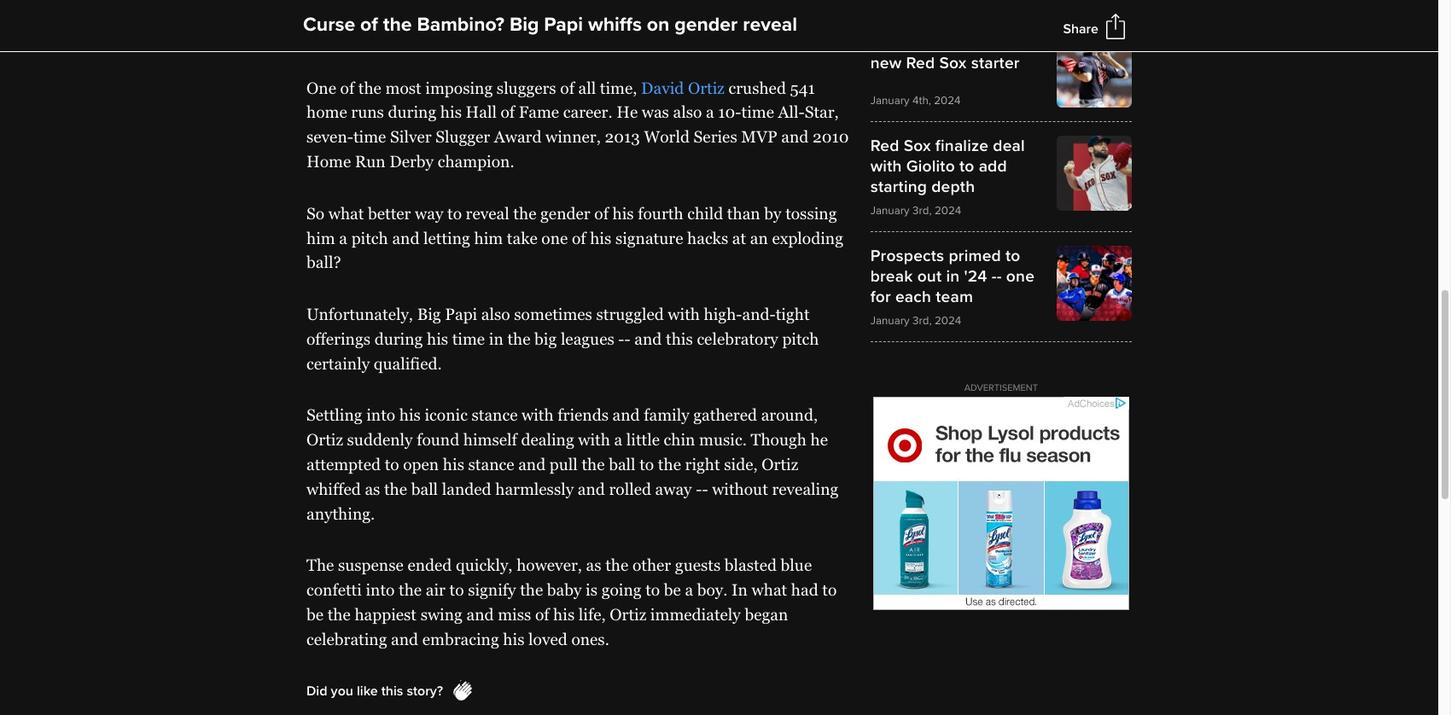Task type: vqa. For each thing, say whether or not it's contained in the screenshot.
right hit
no



Task type: locate. For each thing, give the bounding box(es) containing it.
0 horizontal spatial what
[[329, 204, 364, 223]]

time inside unfortunately, big papi also sometimes struggled with high-and-tight offerings during his time in the big leagues -- and this celebratory pitch certainly qualified.
[[452, 330, 485, 348]]

ortiz down settling
[[307, 431, 343, 449]]

gender down winner,
[[541, 204, 591, 223]]

red up starting at the top right of page
[[871, 135, 900, 156]]

baby
[[547, 581, 582, 600]]

of up loved
[[535, 606, 550, 624]]

settling into his iconic stance with friends and family gathered around, ortiz suddenly found himself dealing with a little chin music. though he attempted to open his stance and pull the ball to the right side, ortiz whiffed as the ball landed harmlessly and rolled away -- without revealing anything.
[[307, 406, 839, 523]]

his inside crushed 541 home runs during his hall of fame career. he was also a 10-time all-star, seven-time silver slugger award winner, 2013 world series mvp and 2010 home run derby champion.
[[440, 103, 462, 122]]

0 vertical spatial big
[[510, 13, 539, 37]]

red sox finalize deal with giolito to add starting depth element
[[871, 135, 1132, 217]]

ortiz down going
[[610, 606, 647, 624]]

0 vertical spatial reveal
[[743, 13, 798, 37]]

ball up rolled
[[609, 455, 636, 474]]

of right one
[[340, 78, 355, 97]]

1 horizontal spatial this
[[666, 330, 693, 348]]

suddenly
[[347, 431, 413, 449]]

him up ball?
[[307, 228, 335, 247]]

1 vertical spatial in
[[489, 330, 504, 348]]

whiffed
[[307, 480, 361, 499]]

to right way
[[447, 204, 462, 223]]

what up began
[[752, 581, 788, 600]]

as up is
[[586, 556, 602, 575]]

to inside the prospects primed to break out in '24 -- one for each team january 3rd, 2024
[[1006, 246, 1021, 266]]

the
[[307, 556, 334, 575]]

big up qualified.
[[417, 305, 441, 324]]

embracing
[[422, 630, 499, 649]]

3 2024 from the top
[[935, 314, 962, 328]]

1 vertical spatial be
[[307, 606, 324, 624]]

1 horizontal spatial be
[[664, 581, 681, 600]]

2024 down team
[[935, 314, 962, 328]]

to right air on the bottom left of page
[[450, 581, 464, 600]]

2 vertical spatial 2024
[[935, 314, 962, 328]]

0 vertical spatial into
[[366, 406, 395, 425]]

going
[[602, 581, 642, 600]]

his down imposing
[[440, 103, 462, 122]]

gender
[[675, 13, 738, 37], [541, 204, 591, 223]]

0 vertical spatial ball
[[609, 455, 636, 474]]

what right the so
[[329, 204, 364, 223]]

to inside so what better way to reveal the gender of his fourth child than by tossing him a pitch and letting him take one of his signature hacks at an exploding ball?
[[447, 204, 462, 223]]

music.
[[699, 431, 747, 449]]

0 vertical spatial what
[[329, 204, 364, 223]]

january down for
[[871, 314, 910, 328]]

0 horizontal spatial as
[[365, 480, 380, 499]]

the right here's
[[923, 32, 947, 53]]

0 horizontal spatial red
[[871, 135, 900, 156]]

0 vertical spatial also
[[673, 103, 702, 122]]

1 horizontal spatial what
[[752, 581, 788, 600]]

1 horizontal spatial sox
[[940, 53, 967, 73]]

tossing
[[786, 204, 837, 223]]

3rd, down each
[[913, 314, 932, 328]]

like
[[357, 683, 378, 700]]

on right whiffs
[[647, 13, 670, 37]]

most
[[386, 78, 422, 97]]

1 horizontal spatial reveal
[[743, 13, 798, 37]]

and down 'happiest' at left bottom
[[391, 630, 419, 649]]

unfortunately, big papi also sometimes struggled with high-and-tight offerings during his time in the big leagues -- and this celebratory pitch certainly qualified.
[[307, 305, 819, 373]]

had
[[791, 581, 819, 600]]

and down the all-
[[782, 127, 809, 146]]

1 horizontal spatial him
[[474, 228, 503, 247]]

1 vertical spatial 2024
[[935, 204, 962, 217]]

series
[[694, 127, 738, 146]]

papi left whiffs
[[544, 13, 583, 37]]

1 vertical spatial sox
[[904, 135, 931, 156]]

0 vertical spatial be
[[664, 581, 681, 600]]

also left sometimes on the left of the page
[[482, 305, 510, 324]]

right
[[685, 455, 720, 474]]

0 vertical spatial january
[[871, 94, 910, 107]]

and down struggled
[[635, 330, 662, 348]]

time up run
[[353, 127, 386, 146]]

a left little
[[614, 431, 623, 449]]

award
[[494, 127, 542, 146]]

a inside the settling into his iconic stance with friends and family gathered around, ortiz suddenly found himself dealing with a little chin music. though he attempted to open his stance and pull the ball to the right side, ortiz whiffed as the ball landed harmlessly and rolled away -- without revealing anything.
[[614, 431, 623, 449]]

ortiz
[[688, 78, 725, 97], [307, 431, 343, 449], [762, 455, 799, 474], [610, 606, 647, 624]]

immediately
[[651, 606, 741, 624]]

red inside red sox finalize deal with giolito to add starting depth january 3rd, 2024
[[871, 135, 900, 156]]

0 vertical spatial this
[[666, 330, 693, 348]]

in left '24
[[947, 266, 960, 287]]

0 horizontal spatial in
[[489, 330, 504, 348]]

home
[[307, 152, 351, 171]]

0 horizontal spatial be
[[307, 606, 324, 624]]

reveal
[[743, 13, 798, 37], [466, 204, 510, 223]]

by
[[765, 204, 782, 223]]

be down confetti
[[307, 606, 324, 624]]

swing
[[421, 606, 463, 624]]

1 2024 from the top
[[934, 94, 961, 107]]

his up landed
[[443, 455, 465, 474]]

however,
[[517, 556, 582, 575]]

1 vertical spatial 3rd,
[[913, 314, 932, 328]]

sox
[[940, 53, 967, 73], [904, 135, 931, 156]]

0 vertical spatial in
[[947, 266, 960, 287]]

0 horizontal spatial big
[[417, 305, 441, 324]]

1 vertical spatial papi
[[445, 305, 478, 324]]

into up 'happiest' at left bottom
[[366, 581, 395, 600]]

1 vertical spatial this
[[381, 683, 403, 700]]

to down other
[[646, 581, 660, 600]]

2 him from the left
[[474, 228, 503, 247]]

reveal inside so what better way to reveal the gender of his fourth child than by tossing him a pitch and letting him take one of his signature hacks at an exploding ball?
[[466, 204, 510, 223]]

1 horizontal spatial time
[[452, 330, 485, 348]]

sox left finalize
[[904, 135, 931, 156]]

1 january from the top
[[871, 94, 910, 107]]

1 horizontal spatial as
[[586, 556, 602, 575]]

time,
[[600, 78, 637, 97]]

life,
[[579, 606, 606, 624]]

a left the 10-
[[706, 103, 714, 122]]

0 vertical spatial papi
[[544, 13, 583, 37]]

a inside crushed 541 home runs during his hall of fame career. he was also a 10-time all-star, seven-time silver slugger award winner, 2013 world series mvp and 2010 home run derby champion.
[[706, 103, 714, 122]]

sometimes
[[514, 305, 593, 324]]

3rd, inside the prospects primed to break out in '24 -- one for each team january 3rd, 2024
[[913, 314, 932, 328]]

as down the attempted
[[365, 480, 380, 499]]

revealing
[[772, 480, 839, 499]]

an
[[750, 228, 768, 247]]

during inside crushed 541 home runs during his hall of fame career. he was also a 10-time all-star, seven-time silver slugger award winner, 2013 world series mvp and 2010 home run derby champion.
[[388, 103, 437, 122]]

0 vertical spatial 2024
[[934, 94, 961, 107]]

0 horizontal spatial papi
[[445, 305, 478, 324]]

did
[[307, 683, 327, 700]]

sluggers
[[497, 78, 556, 97]]

during up qualified.
[[375, 330, 423, 348]]

1 vertical spatial red
[[871, 135, 900, 156]]

0 vertical spatial sox
[[940, 53, 967, 73]]

1 horizontal spatial one
[[1007, 266, 1035, 287]]

0 horizontal spatial gender
[[541, 204, 591, 223]]

1 horizontal spatial gender
[[675, 13, 738, 37]]

2024 inside here's the skinny on new red sox starter element
[[934, 94, 961, 107]]

of inside the suspense ended quickly, however, as the other guests blasted blue confetti into the air to signify the baby is going to be a boy. in what had to be the happiest swing and miss of his life, ortiz immediately began celebrating and embracing his loved ones.
[[535, 606, 550, 624]]

family
[[644, 406, 690, 425]]

1 horizontal spatial papi
[[544, 13, 583, 37]]

confetti
[[307, 581, 362, 600]]

his up signature at left
[[613, 204, 634, 223]]

guests
[[675, 556, 721, 575]]

1 vertical spatial january
[[871, 204, 910, 217]]

gender up david ortiz link
[[675, 13, 738, 37]]

1 horizontal spatial big
[[510, 13, 539, 37]]

and
[[782, 127, 809, 146], [392, 228, 420, 247], [635, 330, 662, 348], [613, 406, 640, 425], [518, 455, 546, 474], [578, 480, 605, 499], [467, 606, 494, 624], [391, 630, 419, 649]]

of down one of the most imposing sluggers of all time, david ortiz
[[501, 103, 515, 122]]

0 horizontal spatial reveal
[[466, 204, 510, 223]]

runs
[[351, 103, 384, 122]]

the inside so what better way to reveal the gender of his fourth child than by tossing him a pitch and letting him take one of his signature hacks at an exploding ball?
[[514, 204, 537, 223]]

0 horizontal spatial time
[[353, 127, 386, 146]]

his left iconic
[[399, 406, 421, 425]]

reveal up take
[[466, 204, 510, 223]]

david ortiz link
[[641, 78, 725, 97]]

3rd, down starting at the top right of page
[[913, 204, 932, 217]]

on inside here's the skinny on new red sox starter
[[1004, 32, 1023, 53]]

him left take
[[474, 228, 503, 247]]

january inside here's the skinny on new red sox starter element
[[871, 94, 910, 107]]

stance down himself
[[468, 455, 515, 474]]

of right curse
[[360, 13, 378, 37]]

1 horizontal spatial red
[[906, 53, 935, 73]]

and down better
[[392, 228, 420, 247]]

this right like
[[381, 683, 403, 700]]

his down miss
[[503, 630, 525, 649]]

2 january from the top
[[871, 204, 910, 217]]

so
[[307, 204, 325, 223]]

pull
[[550, 455, 578, 474]]

ortiz up the 10-
[[688, 78, 725, 97]]

prospects primed to break out in '24 -- one for each team element
[[871, 246, 1132, 328]]

papi inside unfortunately, big papi also sometimes struggled with high-and-tight offerings during his time in the big leagues -- and this celebratory pitch certainly qualified.
[[445, 305, 478, 324]]

0 vertical spatial red
[[906, 53, 935, 73]]

tight
[[776, 305, 810, 324]]

1 horizontal spatial also
[[673, 103, 702, 122]]

add
[[979, 156, 1008, 176]]

you
[[331, 683, 353, 700]]

1 vertical spatial during
[[375, 330, 423, 348]]

1 vertical spatial into
[[366, 581, 395, 600]]

to left add
[[960, 156, 975, 176]]

3 january from the top
[[871, 314, 910, 328]]

one of the most imposing sluggers of all time, david ortiz
[[307, 78, 725, 97]]

what inside so what better way to reveal the gender of his fourth child than by tossing him a pitch and letting him take one of his signature hacks at an exploding ball?
[[329, 204, 364, 223]]

time left the big
[[452, 330, 485, 348]]

the inside unfortunately, big papi also sometimes struggled with high-and-tight offerings during his time in the big leagues -- and this celebratory pitch certainly qualified.
[[508, 330, 531, 348]]

0 horizontal spatial one
[[542, 228, 568, 247]]

at
[[733, 228, 746, 247]]

papi down letting
[[445, 305, 478, 324]]

ball down open
[[411, 480, 438, 499]]

1 vertical spatial also
[[482, 305, 510, 324]]

2024 down depth
[[935, 204, 962, 217]]

0 vertical spatial 3rd,
[[913, 204, 932, 217]]

during up 'silver'
[[388, 103, 437, 122]]

as
[[365, 480, 380, 499], [586, 556, 602, 575]]

2 vertical spatial time
[[452, 330, 485, 348]]

on right skinny
[[1004, 32, 1023, 53]]

to down the suddenly
[[385, 455, 399, 474]]

-
[[992, 266, 997, 287], [997, 266, 1002, 287], [619, 330, 625, 348], [625, 330, 631, 348], [696, 480, 702, 499], [702, 480, 708, 499]]

1 vertical spatial pitch
[[783, 330, 819, 348]]

prospects
[[871, 246, 945, 266]]

0 horizontal spatial also
[[482, 305, 510, 324]]

all
[[579, 78, 596, 97]]

pitch down better
[[352, 228, 388, 247]]

ones.
[[572, 630, 610, 649]]

one inside so what better way to reveal the gender of his fourth child than by tossing him a pitch and letting him take one of his signature hacks at an exploding ball?
[[542, 228, 568, 247]]

as inside the suspense ended quickly, however, as the other guests blasted blue confetti into the air to signify the baby is going to be a boy. in what had to be the happiest swing and miss of his life, ortiz immediately began celebrating and embracing his loved ones.
[[586, 556, 602, 575]]

what
[[329, 204, 364, 223], [752, 581, 788, 600]]

1 vertical spatial what
[[752, 581, 788, 600]]

0 horizontal spatial him
[[307, 228, 335, 247]]

the left the big
[[508, 330, 531, 348]]

1 horizontal spatial pitch
[[783, 330, 819, 348]]

0 horizontal spatial pitch
[[352, 228, 388, 247]]

0 vertical spatial as
[[365, 480, 380, 499]]

2 3rd, from the top
[[913, 314, 932, 328]]

time down crushed
[[742, 103, 775, 122]]

2024 right 4th,
[[934, 94, 961, 107]]

a up ball?
[[339, 228, 348, 247]]

stance up himself
[[472, 406, 518, 425]]

one right take
[[542, 228, 568, 247]]

1 3rd, from the top
[[913, 204, 932, 217]]

the up miss
[[520, 581, 543, 600]]

the up take
[[514, 204, 537, 223]]

january down starting at the top right of page
[[871, 204, 910, 217]]

1 vertical spatial gender
[[541, 204, 591, 223]]

1 horizontal spatial on
[[1004, 32, 1023, 53]]

as inside the settling into his iconic stance with friends and family gathered around, ortiz suddenly found himself dealing with a little chin music. though he attempted to open his stance and pull the ball to the right side, ortiz whiffed as the ball landed harmlessly and rolled away -- without revealing anything.
[[365, 480, 380, 499]]

january left 4th,
[[871, 94, 910, 107]]

2 2024 from the top
[[935, 204, 962, 217]]

big up sluggers
[[510, 13, 539, 37]]

stance
[[472, 406, 518, 425], [468, 455, 515, 474]]

a left boy.
[[685, 581, 694, 600]]

0 vertical spatial stance
[[472, 406, 518, 425]]

starting
[[871, 176, 928, 197]]

silver
[[390, 127, 432, 146]]

into inside the suspense ended quickly, however, as the other guests blasted blue confetti into the air to signify the baby is going to be a boy. in what had to be the happiest swing and miss of his life, ortiz immediately began celebrating and embracing his loved ones.
[[366, 581, 395, 600]]

1 vertical spatial big
[[417, 305, 441, 324]]

red right the new
[[906, 53, 935, 73]]

his up qualified.
[[427, 330, 448, 348]]

this
[[666, 330, 693, 348], [381, 683, 403, 700]]

in inside the prospects primed to break out in '24 -- one for each team january 3rd, 2024
[[947, 266, 960, 287]]

1 vertical spatial as
[[586, 556, 602, 575]]

this left celebratory
[[666, 330, 693, 348]]

pitch down tight
[[783, 330, 819, 348]]

0 horizontal spatial sox
[[904, 135, 931, 156]]

the down open
[[384, 480, 407, 499]]

big
[[510, 13, 539, 37], [417, 305, 441, 324]]

1 horizontal spatial in
[[947, 266, 960, 287]]

1 vertical spatial one
[[1007, 266, 1035, 287]]

2 vertical spatial january
[[871, 314, 910, 328]]

of
[[360, 13, 378, 37], [340, 78, 355, 97], [560, 78, 575, 97], [501, 103, 515, 122], [595, 204, 609, 223], [572, 228, 586, 247], [535, 606, 550, 624]]

0 vertical spatial pitch
[[352, 228, 388, 247]]

0 vertical spatial during
[[388, 103, 437, 122]]

the down confetti
[[328, 606, 351, 624]]

blue
[[781, 556, 812, 575]]

settling
[[307, 406, 363, 425]]

reveal up crushed
[[743, 13, 798, 37]]

harmlessly
[[495, 480, 574, 499]]

deal
[[993, 135, 1026, 156]]

into up the suddenly
[[366, 406, 395, 425]]

hacks
[[687, 228, 729, 247]]

be down other
[[664, 581, 681, 600]]

with left giolito
[[871, 156, 902, 176]]

world
[[644, 127, 690, 146]]

0 vertical spatial gender
[[675, 13, 738, 37]]

2 horizontal spatial time
[[742, 103, 775, 122]]

and-
[[743, 305, 776, 324]]

one right '24
[[1007, 266, 1035, 287]]

1 vertical spatial reveal
[[466, 204, 510, 223]]

also down david ortiz link
[[673, 103, 702, 122]]

out
[[918, 266, 942, 287]]

1 vertical spatial ball
[[411, 480, 438, 499]]

bambino?
[[417, 13, 505, 37]]

here's the skinny on new red sox starter element
[[871, 32, 1132, 107]]

1 horizontal spatial ball
[[609, 455, 636, 474]]

0 vertical spatial one
[[542, 228, 568, 247]]

of left all
[[560, 78, 575, 97]]



Task type: describe. For each thing, give the bounding box(es) containing it.
the up most
[[383, 13, 412, 37]]

his left signature at left
[[590, 228, 612, 247]]

his down baby
[[553, 606, 575, 624]]

ball?
[[307, 253, 341, 272]]

red sox finalize deal with giolito to add starting depth january 3rd, 2024
[[871, 135, 1026, 217]]

star,
[[805, 103, 839, 122]]

in inside unfortunately, big papi also sometimes struggled with high-and-tight offerings during his time in the big leagues -- and this celebratory pitch certainly qualified.
[[489, 330, 504, 348]]

the suspense ended quickly, however, as the other guests blasted blue confetti into the air to signify the baby is going to be a boy. in what had to be the happiest swing and miss of his life, ortiz immediately began celebrating and embracing his loved ones.
[[307, 556, 837, 649]]

letting
[[424, 228, 470, 247]]

side,
[[724, 455, 758, 474]]

derby
[[390, 152, 434, 171]]

january inside the prospects primed to break out in '24 -- one for each team january 3rd, 2024
[[871, 314, 910, 328]]

sox inside red sox finalize deal with giolito to add starting depth january 3rd, 2024
[[904, 135, 931, 156]]

career.
[[563, 103, 613, 122]]

new
[[871, 53, 902, 73]]

the up away
[[658, 455, 681, 474]]

starter
[[971, 53, 1020, 73]]

take
[[507, 228, 538, 247]]

1 vertical spatial time
[[353, 127, 386, 146]]

with up the dealing
[[522, 406, 554, 425]]

suspense
[[338, 556, 404, 575]]

celebratory
[[697, 330, 779, 348]]

of inside crushed 541 home runs during his hall of fame career. he was also a 10-time all-star, seven-time silver slugger award winner, 2013 world series mvp and 2010 home run derby champion.
[[501, 103, 515, 122]]

with down friends
[[578, 431, 610, 449]]

fourth
[[638, 204, 684, 223]]

run
[[355, 152, 386, 171]]

gathered
[[694, 406, 757, 425]]

himself
[[464, 431, 517, 449]]

to inside red sox finalize deal with giolito to add starting depth january 3rd, 2024
[[960, 156, 975, 176]]

loved
[[529, 630, 568, 649]]

and up little
[[613, 406, 640, 425]]

one
[[307, 78, 336, 97]]

541
[[790, 78, 815, 97]]

the right pull
[[582, 455, 605, 474]]

crushed
[[729, 78, 786, 97]]

certainly
[[307, 354, 370, 373]]

without
[[712, 480, 768, 499]]

a inside the suspense ended quickly, however, as the other guests blasted blue confetti into the air to signify the baby is going to be a boy. in what had to be the happiest swing and miss of his life, ortiz immediately began celebrating and embracing his loved ones.
[[685, 581, 694, 600]]

seven-
[[307, 127, 353, 146]]

and up harmlessly
[[518, 455, 546, 474]]

away
[[655, 480, 692, 499]]

10-
[[718, 103, 742, 122]]

during inside unfortunately, big papi also sometimes struggled with high-and-tight offerings during his time in the big leagues -- and this celebratory pitch certainly qualified.
[[375, 330, 423, 348]]

'24
[[964, 266, 988, 287]]

advertisement region
[[873, 397, 1130, 610]]

iconic
[[425, 406, 468, 425]]

ortiz down though at right bottom
[[762, 455, 799, 474]]

1 him from the left
[[307, 228, 335, 247]]

began
[[745, 606, 788, 624]]

though
[[751, 431, 807, 449]]

to down little
[[640, 455, 654, 474]]

also inside unfortunately, big papi also sometimes struggled with high-and-tight offerings during his time in the big leagues -- and this celebratory pitch certainly qualified.
[[482, 305, 510, 324]]

chin
[[664, 431, 696, 449]]

imposing
[[426, 78, 493, 97]]

miss
[[498, 606, 531, 624]]

leagues
[[561, 330, 615, 348]]

0 horizontal spatial on
[[647, 13, 670, 37]]

and down the "signify"
[[467, 606, 494, 624]]

crushed 541 home runs during his hall of fame career. he was also a 10-time all-star, seven-time silver slugger award winner, 2013 world series mvp and 2010 home run derby champion.
[[307, 78, 849, 171]]

blasted
[[725, 556, 777, 575]]

way
[[415, 204, 444, 223]]

2024 inside red sox finalize deal with giolito to add starting depth january 3rd, 2024
[[935, 204, 962, 217]]

pitch inside unfortunately, big papi also sometimes struggled with high-and-tight offerings during his time in the big leagues -- and this celebratory pitch certainly qualified.
[[783, 330, 819, 348]]

this inside unfortunately, big papi also sometimes struggled with high-and-tight offerings during his time in the big leagues -- and this celebratory pitch certainly qualified.
[[666, 330, 693, 348]]

slugger
[[436, 127, 490, 146]]

3rd, inside red sox finalize deal with giolito to add starting depth january 3rd, 2024
[[913, 204, 932, 217]]

a inside so what better way to reveal the gender of his fourth child than by tossing him a pitch and letting him take one of his signature hacks at an exploding ball?
[[339, 228, 348, 247]]

celebrating
[[307, 630, 387, 649]]

his inside unfortunately, big papi also sometimes struggled with high-and-tight offerings during his time in the big leagues -- and this celebratory pitch certainly qualified.
[[427, 330, 448, 348]]

0 horizontal spatial ball
[[411, 480, 438, 499]]

to right had at bottom right
[[823, 581, 837, 600]]

friends
[[558, 406, 609, 425]]

qualified.
[[374, 354, 442, 373]]

is
[[586, 581, 598, 600]]

giolito
[[907, 156, 955, 176]]

dealing
[[521, 431, 574, 449]]

red inside here's the skinny on new red sox starter
[[906, 53, 935, 73]]

with inside red sox finalize deal with giolito to add starting depth january 3rd, 2024
[[871, 156, 902, 176]]

air
[[426, 581, 446, 600]]

better
[[368, 204, 411, 223]]

with inside unfortunately, big papi also sometimes struggled with high-and-tight offerings during his time in the big leagues -- and this celebratory pitch certainly qualified.
[[668, 305, 700, 324]]

and down pull
[[578, 480, 605, 499]]

1 vertical spatial stance
[[468, 455, 515, 474]]

the up runs
[[358, 78, 382, 97]]

the up going
[[606, 556, 629, 575]]

found
[[417, 431, 460, 449]]

winner,
[[546, 127, 601, 146]]

ortiz inside the suspense ended quickly, however, as the other guests blasted blue confetti into the air to signify the baby is going to be a boy. in what had to be the happiest swing and miss of his life, ortiz immediately began celebrating and embracing his loved ones.
[[610, 606, 647, 624]]

of right take
[[572, 228, 586, 247]]

team
[[936, 287, 974, 307]]

than
[[727, 204, 761, 223]]

did you like this story?
[[307, 683, 443, 700]]

story?
[[407, 683, 443, 700]]

signature
[[616, 228, 684, 247]]

2024 inside the prospects primed to break out in '24 -- one for each team january 3rd, 2024
[[935, 314, 962, 328]]

mvp
[[742, 127, 778, 146]]

child
[[688, 204, 723, 223]]

curse of the bambino? big papi whiffs on gender reveal
[[303, 13, 798, 37]]

depth
[[932, 176, 975, 197]]

january inside red sox finalize deal with giolito to add starting depth january 3rd, 2024
[[871, 204, 910, 217]]

share button
[[1064, 20, 1099, 37]]

around,
[[761, 406, 818, 425]]

little
[[627, 431, 660, 449]]

ended
[[408, 556, 452, 575]]

0 vertical spatial time
[[742, 103, 775, 122]]

champion.
[[438, 152, 515, 171]]

into inside the settling into his iconic stance with friends and family gathered around, ortiz suddenly found himself dealing with a little chin music. though he attempted to open his stance and pull the ball to the right side, ortiz whiffed as the ball landed harmlessly and rolled away -- without revealing anything.
[[366, 406, 395, 425]]

also inside crushed 541 home runs during his hall of fame career. he was also a 10-time all-star, seven-time silver slugger award winner, 2013 world series mvp and 2010 home run derby champion.
[[673, 103, 702, 122]]

fame
[[519, 103, 559, 122]]

one inside the prospects primed to break out in '24 -- one for each team january 3rd, 2024
[[1007, 266, 1035, 287]]

what inside the suspense ended quickly, however, as the other guests blasted blue confetti into the air to signify the baby is going to be a boy. in what had to be the happiest swing and miss of his life, ortiz immediately began celebrating and embracing his loved ones.
[[752, 581, 788, 600]]

gender inside so what better way to reveal the gender of his fourth child than by tossing him a pitch and letting him take one of his signature hacks at an exploding ball?
[[541, 204, 591, 223]]

whiffs
[[588, 13, 642, 37]]

attempted
[[307, 455, 381, 474]]

anything.
[[307, 504, 375, 523]]

big inside unfortunately, big papi also sometimes struggled with high-and-tight offerings during his time in the big leagues -- and this celebratory pitch certainly qualified.
[[417, 305, 441, 324]]

and inside unfortunately, big papi also sometimes struggled with high-and-tight offerings during his time in the big leagues -- and this celebratory pitch certainly qualified.
[[635, 330, 662, 348]]

the left air on the bottom left of page
[[399, 581, 422, 600]]

was
[[642, 103, 669, 122]]

and inside crushed 541 home runs during his hall of fame career. he was also a 10-time all-star, seven-time silver slugger award winner, 2013 world series mvp and 2010 home run derby champion.
[[782, 127, 809, 146]]

sox inside here's the skinny on new red sox starter
[[940, 53, 967, 73]]

and inside so what better way to reveal the gender of his fourth child than by tossing him a pitch and letting him take one of his signature hacks at an exploding ball?
[[392, 228, 420, 247]]

here's
[[871, 32, 918, 53]]

boy.
[[697, 581, 728, 600]]

of left fourth
[[595, 204, 609, 223]]

share
[[1064, 20, 1099, 37]]

hall
[[466, 103, 497, 122]]

prospects primed to break out in '24 -- one for each team january 3rd, 2024
[[871, 246, 1035, 328]]

each
[[896, 287, 932, 307]]

pitch inside so what better way to reveal the gender of his fourth child than by tossing him a pitch and letting him take one of his signature hacks at an exploding ball?
[[352, 228, 388, 247]]

2010
[[813, 127, 849, 146]]

0 horizontal spatial this
[[381, 683, 403, 700]]

the inside here's the skinny on new red sox starter
[[923, 32, 947, 53]]



